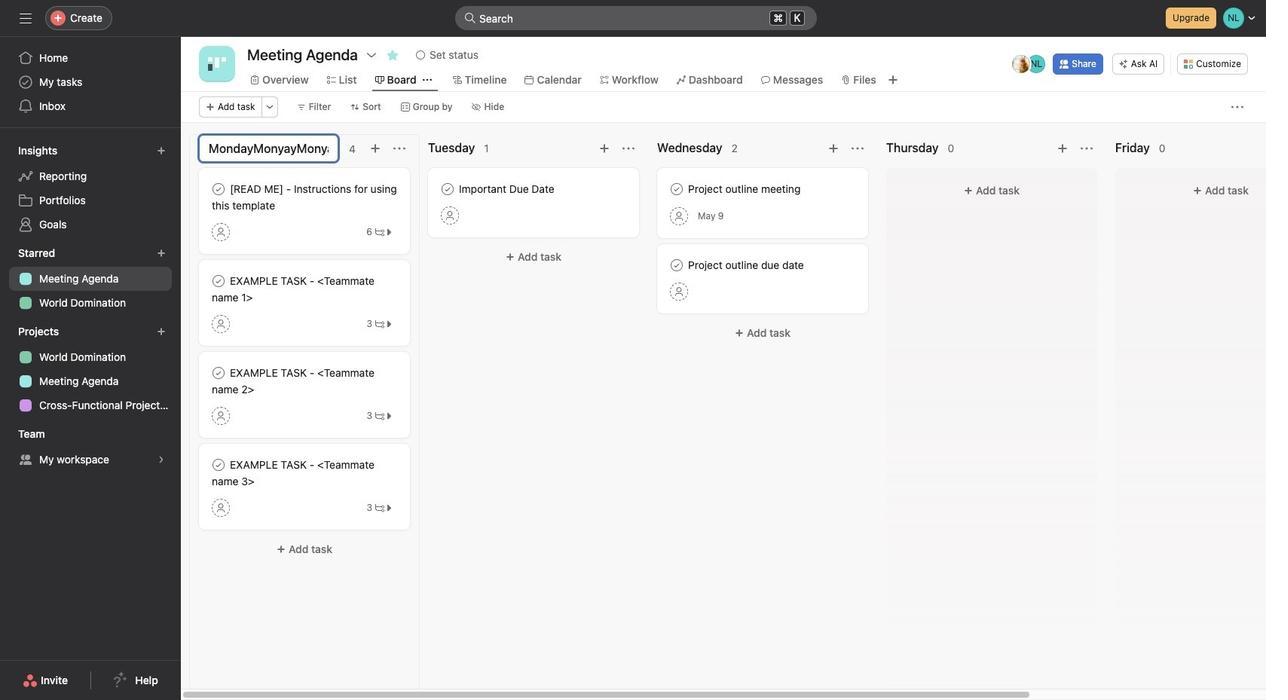 Task type: describe. For each thing, give the bounding box(es) containing it.
starred element
[[0, 240, 181, 318]]

prominent image
[[465, 12, 477, 24]]

0 vertical spatial mark complete checkbox
[[668, 180, 686, 198]]

3 more section actions image from the left
[[1081, 143, 1093, 155]]

projects element
[[0, 318, 181, 421]]

remove from starred image
[[387, 49, 399, 61]]

add task image for 1st more section actions icon from the left
[[599, 143, 611, 155]]

add tab image
[[887, 74, 899, 86]]

add items to starred image
[[157, 249, 166, 258]]

mark complete image for second more section actions icon from right
[[668, 180, 686, 198]]

add task image
[[1057, 143, 1069, 155]]

insights element
[[0, 137, 181, 240]]

0 horizontal spatial more actions image
[[265, 103, 274, 112]]

new insights image
[[157, 146, 166, 155]]

New section text field
[[199, 135, 339, 162]]

board image
[[208, 55, 226, 73]]

see details, my workspace image
[[157, 455, 166, 465]]



Task type: vqa. For each thing, say whether or not it's contained in the screenshot.
STARRED element
yes



Task type: locate. For each thing, give the bounding box(es) containing it.
1 add task image from the left
[[369, 143, 382, 155]]

Mark complete checkbox
[[668, 180, 686, 198], [210, 272, 228, 290]]

3 add task image from the left
[[828, 143, 840, 155]]

1 vertical spatial mark complete checkbox
[[210, 272, 228, 290]]

2 horizontal spatial more section actions image
[[1081, 143, 1093, 155]]

mark complete image for more section actions image at the left top of the page
[[210, 180, 228, 198]]

1 horizontal spatial add task image
[[599, 143, 611, 155]]

more section actions image
[[623, 143, 635, 155], [852, 143, 864, 155], [1081, 143, 1093, 155]]

more section actions image
[[394, 143, 406, 155]]

0 horizontal spatial mark complete checkbox
[[210, 272, 228, 290]]

1 more section actions image from the left
[[623, 143, 635, 155]]

1 horizontal spatial more actions image
[[1232, 101, 1244, 113]]

None field
[[455, 6, 817, 30]]

Mark complete checkbox
[[210, 180, 228, 198], [439, 180, 457, 198], [668, 256, 686, 274], [210, 364, 228, 382], [210, 456, 228, 474]]

1 horizontal spatial more section actions image
[[852, 143, 864, 155]]

new project or portfolio image
[[157, 327, 166, 336]]

show options image
[[366, 49, 378, 61]]

0 horizontal spatial add task image
[[369, 143, 382, 155]]

mark complete image
[[439, 180, 457, 198], [668, 256, 686, 274], [210, 364, 228, 382], [210, 456, 228, 474]]

1 horizontal spatial mark complete checkbox
[[668, 180, 686, 198]]

hide sidebar image
[[20, 12, 32, 24]]

2 add task image from the left
[[599, 143, 611, 155]]

more actions image
[[1232, 101, 1244, 113], [265, 103, 274, 112]]

add task image
[[369, 143, 382, 155], [599, 143, 611, 155], [828, 143, 840, 155]]

global element
[[0, 37, 181, 127]]

teams element
[[0, 421, 181, 475]]

add task image for second more section actions icon from right
[[828, 143, 840, 155]]

tab actions image
[[423, 75, 432, 84]]

2 horizontal spatial add task image
[[828, 143, 840, 155]]

0 horizontal spatial more section actions image
[[623, 143, 635, 155]]

Search tasks, projects, and more text field
[[455, 6, 817, 30]]

mark complete image
[[210, 180, 228, 198], [668, 180, 686, 198], [210, 272, 228, 290]]

2 more section actions image from the left
[[852, 143, 864, 155]]

add task image for more section actions image at the left top of the page
[[369, 143, 382, 155]]



